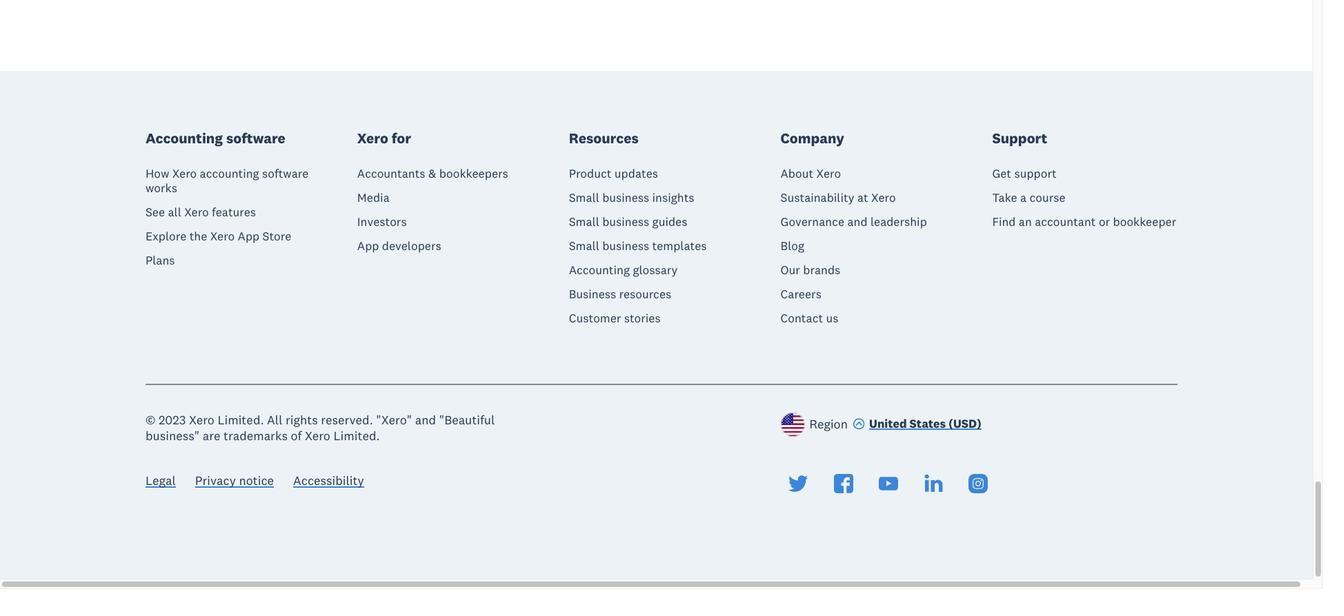 Task type: locate. For each thing, give the bounding box(es) containing it.
0 vertical spatial and
[[848, 215, 868, 230]]

small business templates link
[[569, 239, 707, 254]]

and down at
[[848, 215, 868, 230]]

1 small from the top
[[569, 191, 599, 206]]

small business guides
[[569, 215, 688, 230]]

investors link
[[357, 215, 407, 230]]

united states (usd)
[[870, 417, 982, 432]]

app
[[238, 229, 260, 244], [357, 239, 379, 254]]

accounting for accounting software
[[146, 129, 223, 148]]

business down small business guides link
[[602, 239, 649, 254]]

our brands
[[781, 263, 841, 278]]

1 business from the top
[[602, 191, 649, 206]]

0 vertical spatial business
[[602, 191, 649, 206]]

software
[[226, 129, 286, 148], [262, 166, 309, 182]]

2 vertical spatial business
[[602, 239, 649, 254]]

xero inside "how xero accounting software works"
[[172, 166, 197, 182]]

accountant
[[1035, 215, 1096, 230]]

2 vertical spatial small
[[569, 239, 599, 254]]

accessibility
[[293, 473, 364, 489]]

0 horizontal spatial limited.
[[218, 413, 264, 429]]

a
[[1021, 191, 1027, 206]]

0 horizontal spatial app
[[238, 229, 260, 244]]

explore
[[146, 229, 186, 244]]

course
[[1030, 191, 1066, 206]]

small for small business insights
[[569, 191, 599, 206]]

accounting glossary
[[569, 263, 678, 278]]

how
[[146, 166, 169, 182]]

region
[[810, 417, 848, 433]]

2 small from the top
[[569, 215, 599, 230]]

linkedin image
[[924, 475, 943, 494]]

small business insights link
[[569, 191, 695, 206]]

privacy notice
[[195, 473, 274, 489]]

business for guides
[[602, 215, 649, 230]]

united
[[870, 417, 907, 432]]

app developers
[[357, 239, 441, 254]]

accounting up the how
[[146, 129, 223, 148]]

media
[[357, 191, 390, 206]]

1 vertical spatial and
[[415, 413, 436, 429]]

2 business from the top
[[602, 215, 649, 230]]

features
[[212, 205, 256, 220]]

xero
[[357, 129, 388, 148], [172, 166, 197, 182], [817, 166, 841, 182], [872, 191, 896, 206], [184, 205, 209, 220], [210, 229, 235, 244], [189, 413, 215, 429], [305, 428, 330, 444]]

business resources link
[[569, 287, 672, 302]]

contact us link
[[781, 311, 839, 327]]

an
[[1019, 215, 1032, 230]]

business
[[602, 191, 649, 206], [602, 215, 649, 230], [602, 239, 649, 254]]

0 vertical spatial small
[[569, 191, 599, 206]]

software up accounting
[[226, 129, 286, 148]]

"xero"
[[376, 413, 412, 429]]

&
[[428, 166, 436, 182]]

business down small business insights
[[602, 215, 649, 230]]

software right accounting
[[262, 166, 309, 182]]

facebook image
[[834, 475, 853, 494]]

3 small from the top
[[569, 239, 599, 254]]

investors
[[357, 215, 407, 230]]

contact us
[[781, 311, 839, 327]]

1 vertical spatial software
[[262, 166, 309, 182]]

all
[[168, 205, 181, 220]]

small for small business templates
[[569, 239, 599, 254]]

xero right at
[[872, 191, 896, 206]]

small business templates
[[569, 239, 707, 254]]

1 horizontal spatial accounting
[[569, 263, 630, 278]]

2023
[[159, 413, 186, 429]]

business resources
[[569, 287, 672, 302]]

software inside "how xero accounting software works"
[[262, 166, 309, 182]]

xero right the how
[[172, 166, 197, 182]]

(usd)
[[949, 417, 982, 432]]

1 vertical spatial business
[[602, 215, 649, 230]]

and right "xero"
[[415, 413, 436, 429]]

accountants
[[357, 166, 425, 182]]

xero left for
[[357, 129, 388, 148]]

about xero link
[[781, 166, 841, 182]]

notice
[[239, 473, 274, 489]]

1 vertical spatial small
[[569, 215, 599, 230]]

see all xero features
[[146, 205, 256, 220]]

take
[[993, 191, 1018, 206]]

business up small business guides link
[[602, 191, 649, 206]]

app developers link
[[357, 239, 441, 254]]

accessibility link
[[293, 473, 364, 492]]

0 horizontal spatial and
[[415, 413, 436, 429]]

for
[[392, 129, 411, 148]]

how xero accounting software works link
[[146, 166, 331, 196]]

small for small business guides
[[569, 215, 599, 230]]

xero right all
[[184, 205, 209, 220]]

0 vertical spatial accounting
[[146, 129, 223, 148]]

accounting
[[146, 129, 223, 148], [569, 263, 630, 278]]

explore the xero app store link
[[146, 229, 291, 244]]

3 business from the top
[[602, 239, 649, 254]]

our
[[781, 263, 800, 278]]

xero right 2023
[[189, 413, 215, 429]]

limited. left all
[[218, 413, 264, 429]]

united states (usd) button
[[853, 416, 982, 435]]

legal
[[146, 473, 176, 489]]

limited. up accessibility
[[334, 428, 380, 444]]

1 vertical spatial accounting
[[569, 263, 630, 278]]

rights
[[286, 413, 318, 429]]

plans
[[146, 253, 175, 269]]

accounting up business
[[569, 263, 630, 278]]

accounting for accounting glossary
[[569, 263, 630, 278]]

0 horizontal spatial accounting
[[146, 129, 223, 148]]

app down features in the top left of the page
[[238, 229, 260, 244]]

brands
[[803, 263, 841, 278]]

company
[[781, 129, 845, 148]]

© 2023 xero limited. all rights reserved. "xero" and "beautiful business" are trademarks of xero limited.
[[146, 413, 495, 444]]

app down investors link
[[357, 239, 379, 254]]



Task type: vqa. For each thing, say whether or not it's contained in the screenshot.
business related to templates
yes



Task type: describe. For each thing, give the bounding box(es) containing it.
works
[[146, 181, 177, 196]]

business
[[569, 287, 616, 302]]

sustainability at xero link
[[781, 191, 896, 206]]

store
[[263, 229, 291, 244]]

customer
[[569, 311, 621, 327]]

leadership
[[871, 215, 927, 230]]

accountants & bookkeepers
[[357, 166, 508, 182]]

governance and leadership
[[781, 215, 927, 230]]

support
[[1015, 166, 1057, 182]]

product updates link
[[569, 166, 658, 182]]

xero right of
[[305, 428, 330, 444]]

careers
[[781, 287, 822, 302]]

1 horizontal spatial app
[[357, 239, 379, 254]]

product updates
[[569, 166, 658, 182]]

media link
[[357, 191, 390, 206]]

careers link
[[781, 287, 822, 302]]

"beautiful
[[439, 413, 495, 429]]

us
[[826, 311, 839, 327]]

support
[[993, 129, 1048, 148]]

customer stories link
[[569, 311, 661, 327]]

guides
[[652, 215, 688, 230]]

developers
[[382, 239, 441, 254]]

0 vertical spatial software
[[226, 129, 286, 148]]

get support link
[[993, 166, 1057, 182]]

accounting software
[[146, 129, 286, 148]]

xero right the the
[[210, 229, 235, 244]]

1 horizontal spatial limited.
[[334, 428, 380, 444]]

bookkeeper
[[1113, 215, 1177, 230]]

reserved.
[[321, 413, 373, 429]]

at
[[858, 191, 869, 206]]

and inside © 2023 xero limited. all rights reserved. "xero" and "beautiful business" are trademarks of xero limited.
[[415, 413, 436, 429]]

all
[[267, 413, 283, 429]]

accountants & bookkeepers link
[[357, 166, 508, 182]]

see all xero features link
[[146, 205, 256, 220]]

stories
[[624, 311, 661, 327]]

explore the xero app store
[[146, 229, 291, 244]]

business for insights
[[602, 191, 649, 206]]

product
[[569, 166, 612, 182]]

find an accountant or bookkeeper
[[993, 215, 1177, 230]]

find an accountant or bookkeeper link
[[993, 215, 1177, 230]]

resources
[[569, 129, 639, 148]]

bookkeepers
[[439, 166, 508, 182]]

privacy notice link
[[195, 473, 274, 492]]

take a course link
[[993, 191, 1066, 206]]

twitter image
[[789, 475, 808, 494]]

take a course
[[993, 191, 1066, 206]]

trademarks
[[224, 428, 288, 444]]

about
[[781, 166, 814, 182]]

blog
[[781, 239, 805, 254]]

business"
[[146, 428, 200, 444]]

the current region is united states image
[[781, 413, 805, 438]]

xero for
[[357, 129, 411, 148]]

xero up sustainability at xero link
[[817, 166, 841, 182]]

small business insights
[[569, 191, 695, 206]]

©
[[146, 413, 156, 429]]

templates
[[652, 239, 707, 254]]

governance
[[781, 215, 845, 230]]

small business guides link
[[569, 215, 688, 230]]

business for templates
[[602, 239, 649, 254]]

accounting glossary link
[[569, 263, 678, 278]]

plans link
[[146, 253, 175, 269]]

updates
[[615, 166, 658, 182]]

of
[[291, 428, 302, 444]]

find
[[993, 215, 1016, 230]]

the
[[190, 229, 207, 244]]

sustainability
[[781, 191, 855, 206]]

contact
[[781, 311, 823, 327]]

states
[[910, 417, 946, 432]]

customer stories
[[569, 311, 661, 327]]

accounting
[[200, 166, 259, 182]]

instagram image
[[969, 475, 988, 494]]

1 horizontal spatial and
[[848, 215, 868, 230]]

or
[[1099, 215, 1110, 230]]

youtube image
[[879, 475, 898, 494]]

get support
[[993, 166, 1057, 182]]

blog link
[[781, 239, 805, 254]]

get
[[993, 166, 1012, 182]]

about xero
[[781, 166, 841, 182]]

sustainability at xero
[[781, 191, 896, 206]]

insights
[[652, 191, 695, 206]]

governance and leadership link
[[781, 215, 927, 230]]

glossary
[[633, 263, 678, 278]]



